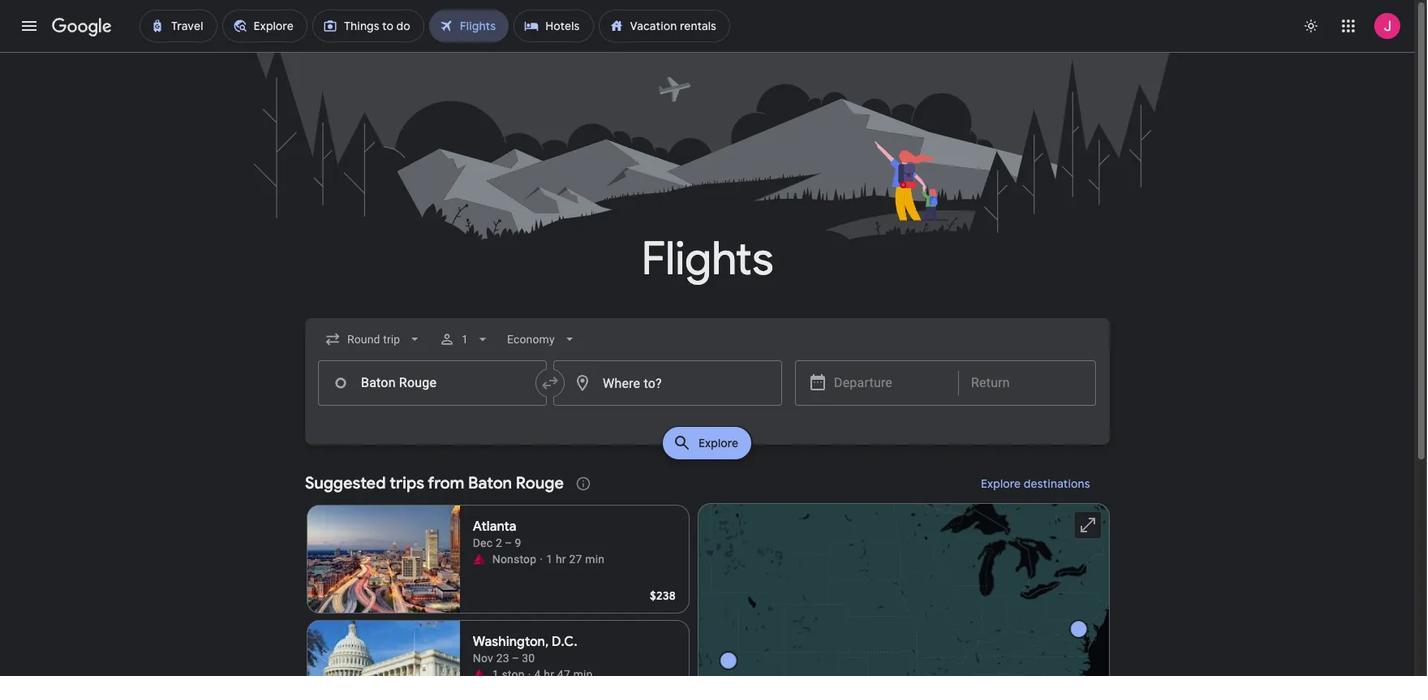Task type: describe. For each thing, give the bounding box(es) containing it.
explore button
[[664, 427, 752, 459]]

d.c.
[[552, 634, 578, 650]]

23 – 30
[[497, 652, 535, 665]]

238 US dollars text field
[[650, 589, 676, 603]]

$238
[[650, 589, 676, 603]]

destinations
[[1024, 477, 1091, 491]]

explore destinations button
[[962, 464, 1111, 503]]

atlanta
[[473, 519, 517, 535]]

hr
[[556, 553, 566, 566]]

2 – 9
[[496, 537, 522, 550]]

min
[[585, 553, 605, 566]]

baton
[[468, 473, 512, 494]]

Flight search field
[[292, 318, 1124, 464]]

explore for explore
[[699, 436, 739, 451]]

Where to? text field
[[554, 360, 783, 406]]

rouge
[[516, 473, 564, 494]]

washington,
[[473, 634, 549, 650]]



Task type: locate. For each thing, give the bounding box(es) containing it.
Departure text field
[[835, 361, 947, 405]]

0 horizontal spatial 1
[[462, 333, 469, 346]]

washington, d.c. nov 23 – 30
[[473, 634, 578, 665]]

nonstop
[[493, 553, 537, 566]]

suggested trips from baton rouge
[[305, 473, 564, 494]]

1 button
[[433, 320, 498, 359]]

1 vertical spatial 1
[[546, 553, 553, 566]]

explore for explore destinations
[[982, 477, 1022, 491]]

1
[[462, 333, 469, 346], [546, 553, 553, 566]]

from
[[428, 473, 465, 494]]

flights
[[642, 231, 774, 288]]

explore left destinations
[[982, 477, 1022, 491]]

1 hr 27 min
[[546, 553, 605, 566]]

suggested
[[305, 473, 386, 494]]

None field
[[318, 325, 430, 354], [501, 325, 585, 354], [318, 325, 430, 354], [501, 325, 585, 354]]

delta image
[[473, 553, 486, 566]]

27
[[569, 553, 582, 566]]

1 inside popup button
[[462, 333, 469, 346]]

explore down where to? text box
[[699, 436, 739, 451]]

1 vertical spatial explore
[[982, 477, 1022, 491]]

1 inside suggested trips from baton rouge region
[[546, 553, 553, 566]]

trips
[[390, 473, 425, 494]]

None text field
[[318, 360, 547, 406]]

nov
[[473, 652, 494, 665]]

1 for 1 hr 27 min
[[546, 553, 553, 566]]

 image
[[540, 551, 543, 567]]

 image
[[528, 666, 531, 676]]

suggested trips from baton rouge region
[[305, 464, 1111, 676]]

main menu image
[[19, 16, 39, 36]]

0 horizontal spatial explore
[[699, 436, 739, 451]]

dec
[[473, 537, 493, 550]]

Return text field
[[972, 361, 1084, 405]]

explore
[[699, 436, 739, 451], [982, 477, 1022, 491]]

0 vertical spatial explore
[[699, 436, 739, 451]]

explore destinations
[[982, 477, 1091, 491]]

0 vertical spatial 1
[[462, 333, 469, 346]]

explore inside explore destinations button
[[982, 477, 1022, 491]]

1 horizontal spatial explore
[[982, 477, 1022, 491]]

1 for 1
[[462, 333, 469, 346]]

atlanta dec 2 – 9
[[473, 519, 522, 550]]

explore inside explore button
[[699, 436, 739, 451]]

1 horizontal spatial 1
[[546, 553, 553, 566]]

delta image
[[473, 668, 486, 676]]

change appearance image
[[1292, 6, 1331, 45]]



Task type: vqa. For each thing, say whether or not it's contained in the screenshot.
Atlanta  image
yes



